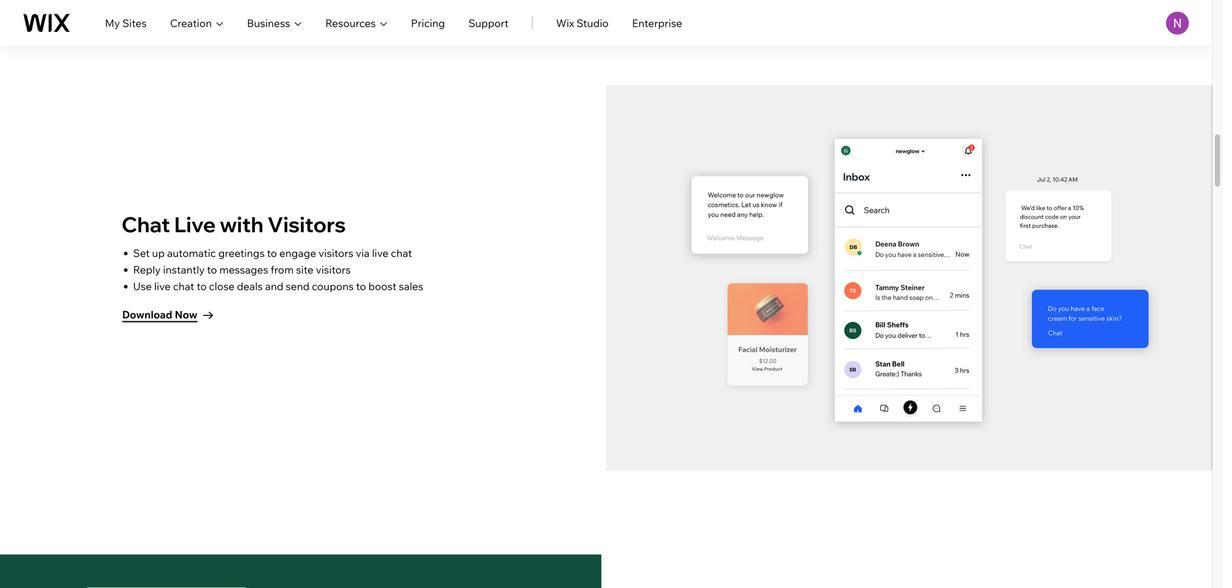 Task type: locate. For each thing, give the bounding box(es) containing it.
and
[[265, 280, 284, 293]]

visitors left via
[[319, 247, 354, 260]]

creation button
[[170, 15, 224, 31]]

wix studio link
[[556, 15, 609, 31]]

live chat between a customer and business owner. image
[[1003, 175, 1114, 265]]

chat
[[391, 247, 412, 260], [173, 280, 194, 293]]

chat up sales
[[391, 247, 412, 260]]

live right via
[[372, 247, 389, 260]]

greetings
[[218, 247, 265, 260]]

deals
[[237, 280, 263, 293]]

from
[[271, 263, 294, 276]]

live
[[372, 247, 389, 260], [154, 280, 171, 293]]

engage
[[280, 247, 316, 260]]

sales
[[399, 280, 424, 293]]

0 vertical spatial chat
[[391, 247, 412, 260]]

to up from
[[267, 247, 277, 260]]

business
[[247, 17, 290, 30]]

via
[[356, 247, 370, 260]]

site
[[296, 263, 314, 276]]

automatic
[[167, 247, 216, 260]]

to
[[267, 247, 277, 260], [207, 263, 217, 276], [197, 280, 207, 293], [356, 280, 366, 293]]

0 vertical spatial live
[[372, 247, 389, 260]]

to left the boost
[[356, 280, 366, 293]]

live right use
[[154, 280, 171, 293]]

business button
[[247, 15, 302, 31]]

0 horizontal spatial live
[[154, 280, 171, 293]]

set up automatic greetings to engage visitors via live chat reply instantly to messages from site visitors use live chat to close deals and send coupons to boost sales
[[133, 247, 424, 293]]

support
[[469, 17, 509, 30]]

coupons
[[312, 280, 354, 293]]

wix studio
[[556, 17, 609, 30]]

reply
[[133, 263, 161, 276]]

image of facial moisturizer being sold on a wix site. image
[[715, 272, 821, 396]]

download now link
[[122, 306, 213, 324]]

to left close
[[197, 280, 207, 293]]

visitors
[[319, 247, 354, 260], [316, 263, 351, 276]]

1 vertical spatial chat
[[173, 280, 194, 293]]

to up close
[[207, 263, 217, 276]]

visitors
[[268, 211, 346, 238]]

close
[[209, 280, 235, 293]]

studio
[[577, 17, 609, 30]]

set
[[133, 247, 150, 260]]

chat down the instantly
[[173, 280, 194, 293]]

live
[[174, 211, 216, 238]]

visitors up coupons
[[316, 263, 351, 276]]

0 horizontal spatial chat
[[173, 280, 194, 293]]



Task type: describe. For each thing, give the bounding box(es) containing it.
images showing live chat through the wix owner app image
[[607, 86, 1213, 471]]

creation
[[170, 17, 212, 30]]

sites
[[122, 17, 147, 30]]

pricing
[[411, 17, 445, 30]]

support link
[[469, 15, 509, 31]]

1 vertical spatial live
[[154, 280, 171, 293]]

boost
[[369, 280, 397, 293]]

wix
[[556, 17, 575, 30]]

1 horizontal spatial chat
[[391, 247, 412, 260]]

now
[[175, 308, 197, 321]]

1 horizontal spatial live
[[372, 247, 389, 260]]

chat
[[122, 211, 170, 238]]

my sites
[[105, 17, 147, 30]]

my
[[105, 17, 120, 30]]

use
[[133, 280, 152, 293]]

instantly
[[163, 263, 205, 276]]

view of an analytics report in the wix owner app image
[[0, 555, 607, 589]]

chat live with visitors
[[122, 211, 346, 238]]

up
[[152, 247, 165, 260]]

send
[[286, 280, 310, 293]]

download
[[122, 308, 172, 321]]

messages
[[219, 263, 268, 276]]

1 vertical spatial visitors
[[316, 263, 351, 276]]

resources
[[326, 17, 376, 30]]

pricing link
[[411, 15, 445, 31]]

profile image image
[[1167, 12, 1190, 35]]

0 vertical spatial visitors
[[319, 247, 354, 260]]

with
[[220, 211, 264, 238]]

resources button
[[326, 15, 388, 31]]

enterprise link
[[632, 15, 683, 31]]

my sites link
[[105, 15, 147, 31]]

enterprise
[[632, 17, 683, 30]]

download now
[[122, 308, 197, 321]]



Task type: vqa. For each thing, say whether or not it's contained in the screenshot.
GOOGLE
no



